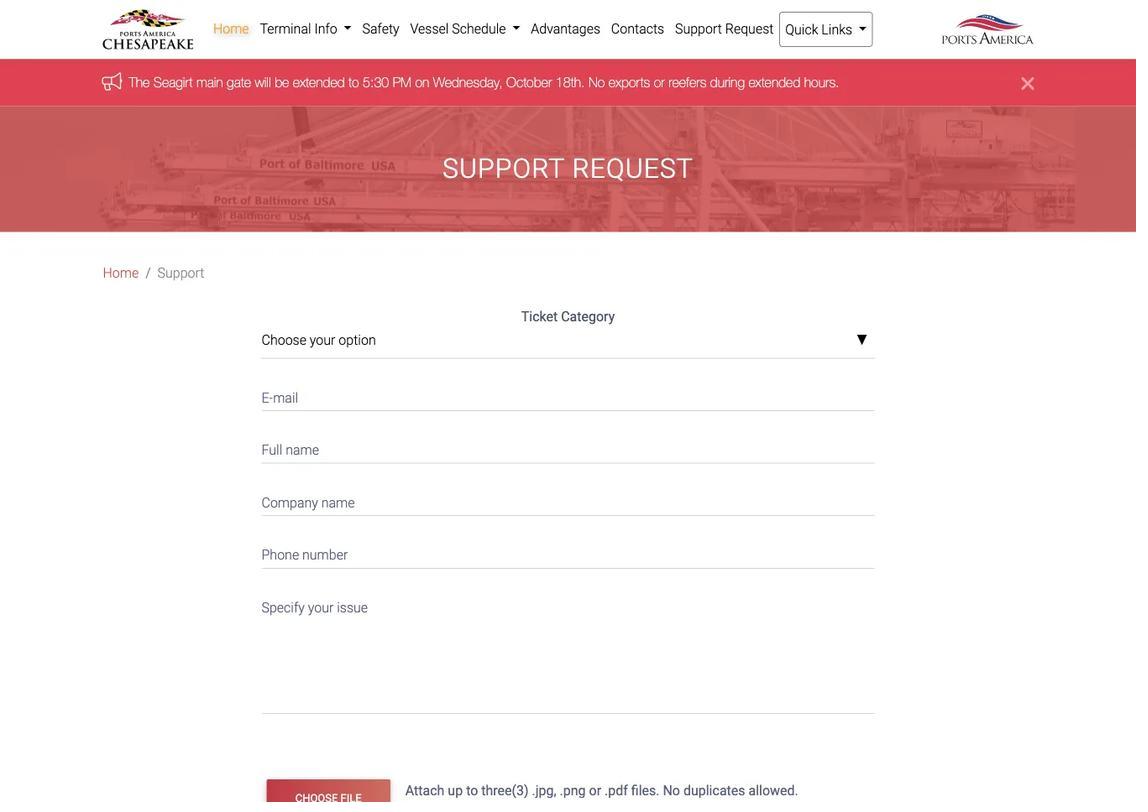 Task type: describe. For each thing, give the bounding box(es) containing it.
reefers
[[668, 74, 706, 90]]

0 vertical spatial support
[[675, 21, 722, 37]]

specify your issue
[[262, 600, 368, 616]]

contacts link
[[606, 12, 670, 45]]

exports
[[609, 74, 650, 90]]

e-
[[262, 390, 273, 406]]

0 horizontal spatial request
[[572, 153, 693, 184]]

1 extended from the left
[[293, 74, 345, 90]]

▼
[[856, 334, 868, 348]]

the seagirt main gate will be extended to 5:30 pm on wednesday, october 18th.  no exports or reefers during extended hours. link
[[129, 74, 839, 90]]

the seagirt main gate will be extended to 5:30 pm on wednesday, october 18th.  no exports or reefers during extended hours. alert
[[0, 59, 1136, 106]]

quick links link
[[779, 12, 873, 47]]

0 vertical spatial support request
[[675, 21, 774, 37]]

contacts
[[611, 21, 664, 37]]

advantages link
[[526, 12, 606, 45]]

e-mail
[[262, 390, 298, 406]]

option
[[339, 332, 376, 348]]

links
[[821, 21, 852, 37]]

issue
[[337, 600, 368, 616]]

october
[[506, 74, 552, 90]]

terminal info link
[[254, 12, 357, 45]]

5:30
[[363, 74, 389, 90]]

be
[[275, 74, 289, 90]]

1 horizontal spatial request
[[725, 21, 774, 37]]

full
[[262, 442, 282, 458]]

choose
[[262, 332, 306, 348]]

name for company name
[[321, 495, 355, 511]]

safety link
[[357, 12, 405, 45]]

Company name text field
[[262, 484, 874, 517]]

your for specify
[[308, 600, 334, 616]]

Specify your issue text field
[[262, 589, 874, 714]]

E-mail email field
[[262, 379, 874, 411]]

on
[[415, 74, 429, 90]]

0 vertical spatial home link
[[208, 12, 254, 45]]

vessel
[[410, 21, 449, 37]]

vessel schedule
[[410, 21, 509, 37]]

full name
[[262, 442, 319, 458]]

no
[[589, 74, 605, 90]]



Task type: locate. For each thing, give the bounding box(es) containing it.
info
[[314, 21, 337, 37]]

Attach up to three(3) .jpg, .png or .pdf files. No duplicates allowed. text field
[[404, 775, 878, 803]]

1 vertical spatial name
[[321, 495, 355, 511]]

your left issue
[[308, 600, 334, 616]]

company name
[[262, 495, 355, 511]]

home link
[[208, 12, 254, 45], [103, 263, 139, 283]]

extended right during
[[748, 74, 800, 90]]

1 horizontal spatial name
[[321, 495, 355, 511]]

1 vertical spatial request
[[572, 153, 693, 184]]

1 horizontal spatial support
[[443, 153, 565, 184]]

to
[[349, 74, 359, 90]]

1 vertical spatial home link
[[103, 263, 139, 283]]

1 horizontal spatial home
[[213, 21, 249, 37]]

your
[[310, 332, 335, 348], [308, 600, 334, 616]]

extended
[[293, 74, 345, 90], [748, 74, 800, 90]]

your for choose
[[310, 332, 335, 348]]

0 vertical spatial home
[[213, 21, 249, 37]]

Phone number text field
[[262, 537, 874, 569]]

your left option on the left of the page
[[310, 332, 335, 348]]

phone number
[[262, 548, 348, 563]]

schedule
[[452, 21, 506, 37]]

phone
[[262, 548, 299, 563]]

name right company
[[321, 495, 355, 511]]

seagirt
[[154, 74, 193, 90]]

hours.
[[804, 74, 839, 90]]

vessel schedule link
[[405, 12, 526, 45]]

1 horizontal spatial home link
[[208, 12, 254, 45]]

0 vertical spatial request
[[725, 21, 774, 37]]

request
[[725, 21, 774, 37], [572, 153, 693, 184]]

close image
[[1021, 73, 1034, 93]]

quick links
[[785, 21, 856, 37]]

0 horizontal spatial home
[[103, 265, 139, 281]]

1 vertical spatial home
[[103, 265, 139, 281]]

the
[[129, 74, 150, 90]]

will
[[255, 74, 271, 90]]

0 horizontal spatial support
[[157, 265, 204, 281]]

company
[[262, 495, 318, 511]]

name for full name
[[286, 442, 319, 458]]

bullhorn image
[[102, 72, 129, 90]]

specify
[[262, 600, 305, 616]]

gate
[[227, 74, 251, 90]]

1 vertical spatial your
[[308, 600, 334, 616]]

support request
[[675, 21, 774, 37], [443, 153, 693, 184]]

0 horizontal spatial name
[[286, 442, 319, 458]]

safety
[[362, 21, 399, 37]]

category
[[561, 309, 615, 325]]

advantages
[[531, 21, 600, 37]]

0 horizontal spatial home link
[[103, 263, 139, 283]]

during
[[710, 74, 745, 90]]

1 vertical spatial support
[[443, 153, 565, 184]]

2 vertical spatial support
[[157, 265, 204, 281]]

2 horizontal spatial support
[[675, 21, 722, 37]]

terminal
[[260, 21, 311, 37]]

main
[[196, 74, 223, 90]]

quick
[[785, 21, 818, 37]]

the seagirt main gate will be extended to 5:30 pm on wednesday, october 18th.  no exports or reefers during extended hours.
[[129, 74, 839, 90]]

0 vertical spatial your
[[310, 332, 335, 348]]

support request link
[[670, 12, 779, 45]]

extended left to
[[293, 74, 345, 90]]

choose your option
[[262, 332, 376, 348]]

wednesday,
[[433, 74, 503, 90]]

ticket category
[[521, 309, 615, 325]]

0 horizontal spatial extended
[[293, 74, 345, 90]]

1 vertical spatial support request
[[443, 153, 693, 184]]

ticket
[[521, 309, 558, 325]]

2 extended from the left
[[748, 74, 800, 90]]

name
[[286, 442, 319, 458], [321, 495, 355, 511]]

pm
[[393, 74, 411, 90]]

Full name text field
[[262, 432, 874, 464]]

0 vertical spatial name
[[286, 442, 319, 458]]

number
[[302, 548, 348, 563]]

18th.
[[556, 74, 585, 90]]

or
[[654, 74, 665, 90]]

terminal info
[[260, 21, 341, 37]]

mail
[[273, 390, 298, 406]]

support
[[675, 21, 722, 37], [443, 153, 565, 184], [157, 265, 204, 281]]

name right full on the left bottom of page
[[286, 442, 319, 458]]

1 horizontal spatial extended
[[748, 74, 800, 90]]

home
[[213, 21, 249, 37], [103, 265, 139, 281]]



Task type: vqa. For each thing, say whether or not it's contained in the screenshot.
'name' corresponding to Company
no



